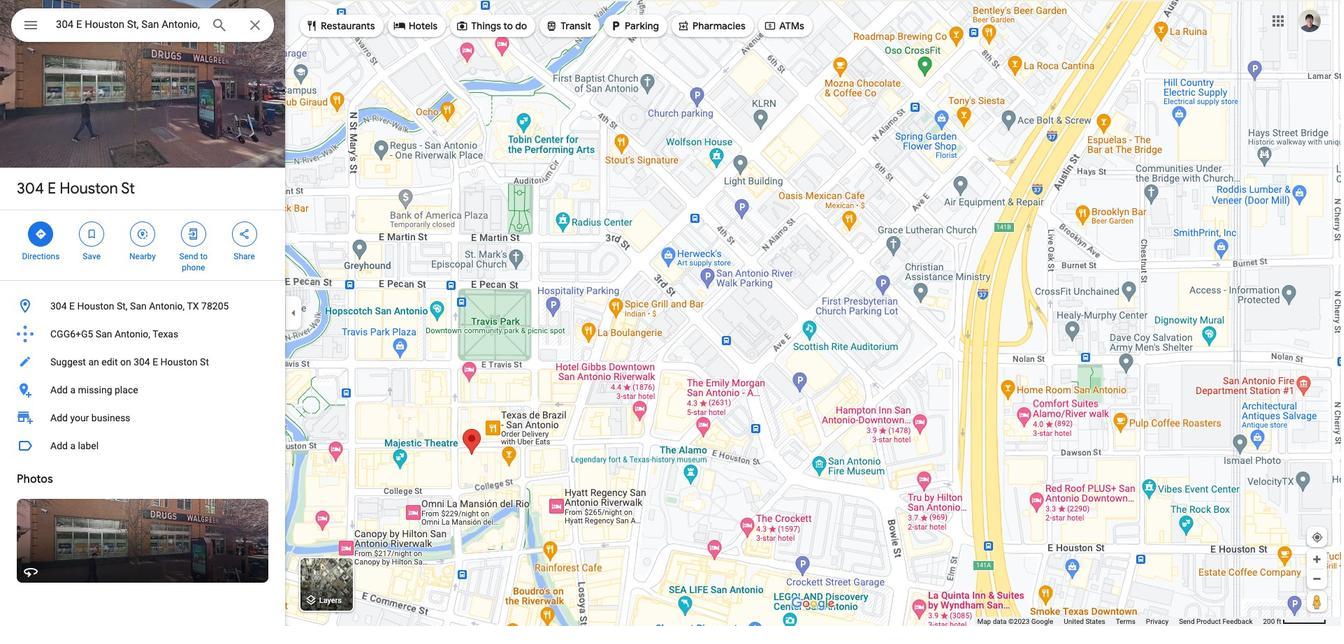 Task type: describe. For each thing, give the bounding box(es) containing it.
none field inside 304 e houston st, san antonio, tx 78205 field
[[56, 16, 200, 33]]


[[456, 18, 469, 34]]

missing
[[78, 385, 112, 396]]

add a missing place
[[50, 385, 138, 396]]

200 ft button
[[1264, 618, 1327, 626]]

add a label
[[50, 440, 99, 452]]

add your business
[[50, 412, 130, 424]]

things
[[471, 20, 501, 32]]


[[35, 227, 47, 242]]

directions
[[22, 252, 60, 261]]

cgg6+g5 san antonio, texas
[[50, 329, 178, 340]]

 atms
[[764, 18, 805, 34]]

ft
[[1277, 618, 1282, 626]]

1 horizontal spatial san
[[130, 301, 147, 312]]

 transit
[[546, 18, 592, 34]]

a for missing
[[70, 385, 76, 396]]

united
[[1064, 618, 1084, 626]]

zoom in image
[[1312, 554, 1323, 565]]

78205
[[201, 301, 229, 312]]

304 e houston st main content
[[0, 0, 285, 626]]

google maps element
[[0, 0, 1342, 626]]

terms
[[1116, 618, 1136, 626]]

on
[[120, 357, 131, 368]]

your
[[70, 412, 89, 424]]

0 horizontal spatial san
[[96, 329, 112, 340]]

cgg6+g5
[[50, 329, 93, 340]]

add a label button
[[0, 432, 285, 460]]

texas
[[153, 329, 178, 340]]

 parking
[[610, 18, 659, 34]]

pharmacies
[[693, 20, 746, 32]]

suggest an edit on 304 e houston st
[[50, 357, 209, 368]]

hotels
[[409, 20, 438, 32]]

place
[[115, 385, 138, 396]]

suggest
[[50, 357, 86, 368]]

product
[[1197, 618, 1221, 626]]

google account: nolan park  
(nolan.park@adept.ai) image
[[1299, 10, 1321, 32]]

atms
[[779, 20, 805, 32]]

to inside send to phone
[[200, 252, 208, 261]]

add for add your business
[[50, 412, 68, 424]]

304 e houston st, san antonio, tx 78205
[[50, 301, 229, 312]]

 pharmacies
[[677, 18, 746, 34]]

houston for st
[[60, 179, 118, 199]]

actions for 304 e houston st region
[[0, 210, 285, 280]]

restaurants
[[321, 20, 375, 32]]


[[85, 227, 98, 242]]

304 for 304 e houston st, san antonio, tx 78205
[[50, 301, 67, 312]]

add for add a label
[[50, 440, 68, 452]]

phone
[[182, 263, 205, 273]]

label
[[78, 440, 99, 452]]



Task type: vqa. For each thing, say whether or not it's contained in the screenshot.


Task type: locate. For each thing, give the bounding box(es) containing it.
do
[[515, 20, 527, 32]]

304 for 304 e houston st
[[17, 179, 44, 199]]

0 vertical spatial e
[[48, 179, 56, 199]]

e for 304 e houston st
[[48, 179, 56, 199]]

0 vertical spatial a
[[70, 385, 76, 396]]

st up the actions for 304 e houston st region
[[121, 179, 135, 199]]

send left product at the right bottom of the page
[[1180, 618, 1195, 626]]

st down 78205
[[200, 357, 209, 368]]

transit
[[561, 20, 592, 32]]

304 up 
[[17, 179, 44, 199]]


[[764, 18, 777, 34]]

map
[[978, 618, 992, 626]]

send to phone
[[179, 252, 208, 273]]

business
[[91, 412, 130, 424]]

e inside suggest an edit on 304 e houston st button
[[153, 357, 158, 368]]

show street view coverage image
[[1307, 591, 1328, 612]]

united states
[[1064, 618, 1106, 626]]

add
[[50, 385, 68, 396], [50, 412, 68, 424], [50, 440, 68, 452]]

1 vertical spatial san
[[96, 329, 112, 340]]


[[610, 18, 622, 34]]

1 add from the top
[[50, 385, 68, 396]]

footer
[[978, 617, 1264, 626]]

304 E Houston St, San Antonio, TX 78205 field
[[11, 8, 274, 42]]


[[677, 18, 690, 34]]

 search field
[[11, 8, 274, 45]]

send product feedback
[[1180, 618, 1253, 626]]

share
[[234, 252, 255, 261]]

0 vertical spatial houston
[[60, 179, 118, 199]]

304
[[17, 179, 44, 199], [50, 301, 67, 312], [134, 357, 150, 368]]

©2023
[[1009, 618, 1030, 626]]

1 horizontal spatial to
[[504, 20, 513, 32]]

add a missing place button
[[0, 376, 285, 404]]

collapse side panel image
[[286, 306, 301, 321]]

a inside add a missing place button
[[70, 385, 76, 396]]


[[393, 18, 406, 34]]

304 e houston st, san antonio, tx 78205 button
[[0, 292, 285, 320]]

 hotels
[[393, 18, 438, 34]]

zoom out image
[[1312, 574, 1323, 584]]


[[306, 18, 318, 34]]

1 vertical spatial add
[[50, 412, 68, 424]]

antonio,
[[149, 301, 185, 312], [115, 329, 150, 340]]

1 horizontal spatial send
[[1180, 618, 1195, 626]]

united states button
[[1064, 617, 1106, 626]]

add your business link
[[0, 404, 285, 432]]

st inside button
[[200, 357, 209, 368]]

0 horizontal spatial send
[[179, 252, 198, 261]]

1 vertical spatial send
[[1180, 618, 1195, 626]]

suggest an edit on 304 e houston st button
[[0, 348, 285, 376]]


[[22, 15, 39, 35]]

1 vertical spatial e
[[69, 301, 75, 312]]

antonio, up suggest an edit on 304 e houston st
[[115, 329, 150, 340]]

parking
[[625, 20, 659, 32]]

0 horizontal spatial to
[[200, 252, 208, 261]]

0 vertical spatial san
[[130, 301, 147, 312]]

e up cgg6+g5
[[69, 301, 75, 312]]

0 horizontal spatial 304
[[17, 179, 44, 199]]

0 horizontal spatial st
[[121, 179, 135, 199]]

a left label
[[70, 440, 76, 452]]

google
[[1032, 618, 1054, 626]]

send for send to phone
[[179, 252, 198, 261]]

304 right on
[[134, 357, 150, 368]]

send for send product feedback
[[1180, 618, 1195, 626]]

1 a from the top
[[70, 385, 76, 396]]

terms button
[[1116, 617, 1136, 626]]

states
[[1086, 618, 1106, 626]]

2 horizontal spatial e
[[153, 357, 158, 368]]

feedback
[[1223, 618, 1253, 626]]

1 vertical spatial to
[[200, 252, 208, 261]]

304 e houston st
[[17, 179, 135, 199]]

add left your
[[50, 412, 68, 424]]

2 add from the top
[[50, 412, 68, 424]]

0 horizontal spatial e
[[48, 179, 56, 199]]


[[136, 227, 149, 242]]

1 vertical spatial 304
[[50, 301, 67, 312]]

0 vertical spatial 304
[[17, 179, 44, 199]]

houston inside 304 e houston st, san antonio, tx 78205 button
[[77, 301, 114, 312]]

2 a from the top
[[70, 440, 76, 452]]

1 vertical spatial houston
[[77, 301, 114, 312]]


[[187, 227, 200, 242]]

e up directions
[[48, 179, 56, 199]]

san up "edit"
[[96, 329, 112, 340]]

houston left st,
[[77, 301, 114, 312]]

houston inside suggest an edit on 304 e houston st button
[[161, 357, 198, 368]]

privacy
[[1146, 618, 1169, 626]]

photos
[[17, 473, 53, 487]]

200 ft
[[1264, 618, 1282, 626]]

st
[[121, 179, 135, 199], [200, 357, 209, 368]]

a for label
[[70, 440, 76, 452]]

houston down texas
[[161, 357, 198, 368]]

layers
[[319, 597, 342, 606]]

 restaurants
[[306, 18, 375, 34]]

 button
[[11, 8, 50, 45]]

2 vertical spatial add
[[50, 440, 68, 452]]

send inside send to phone
[[179, 252, 198, 261]]

to inside  things to do
[[504, 20, 513, 32]]

houston for st,
[[77, 301, 114, 312]]

to
[[504, 20, 513, 32], [200, 252, 208, 261]]

st,
[[117, 301, 128, 312]]

0 vertical spatial antonio,
[[149, 301, 185, 312]]

houston up 
[[60, 179, 118, 199]]

data
[[993, 618, 1007, 626]]

a left missing
[[70, 385, 76, 396]]

304 up cgg6+g5
[[50, 301, 67, 312]]

a
[[70, 385, 76, 396], [70, 440, 76, 452]]

cgg6+g5 san antonio, texas button
[[0, 320, 285, 348]]

add down suggest
[[50, 385, 68, 396]]

2 vertical spatial e
[[153, 357, 158, 368]]

footer inside google maps element
[[978, 617, 1264, 626]]

0 vertical spatial st
[[121, 179, 135, 199]]

e inside 304 e houston st, san antonio, tx 78205 button
[[69, 301, 75, 312]]

2 vertical spatial houston
[[161, 357, 198, 368]]

1 horizontal spatial st
[[200, 357, 209, 368]]

send inside button
[[1180, 618, 1195, 626]]

footer containing map data ©2023 google
[[978, 617, 1264, 626]]


[[238, 227, 251, 242]]

an
[[88, 357, 99, 368]]

None field
[[56, 16, 200, 33]]

e right on
[[153, 357, 158, 368]]

3 add from the top
[[50, 440, 68, 452]]

antonio, left tx at the top
[[149, 301, 185, 312]]

1 vertical spatial antonio,
[[115, 329, 150, 340]]

send up phone
[[179, 252, 198, 261]]

a inside add a label button
[[70, 440, 76, 452]]

privacy button
[[1146, 617, 1169, 626]]

nearby
[[129, 252, 156, 261]]

0 vertical spatial to
[[504, 20, 513, 32]]

200
[[1264, 618, 1275, 626]]

san right st,
[[130, 301, 147, 312]]

1 vertical spatial a
[[70, 440, 76, 452]]

1 horizontal spatial e
[[69, 301, 75, 312]]

e
[[48, 179, 56, 199], [69, 301, 75, 312], [153, 357, 158, 368]]

save
[[83, 252, 101, 261]]

send product feedback button
[[1180, 617, 1253, 626]]


[[546, 18, 558, 34]]

add for add a missing place
[[50, 385, 68, 396]]

1 horizontal spatial 304
[[50, 301, 67, 312]]

add left label
[[50, 440, 68, 452]]

houston
[[60, 179, 118, 199], [77, 301, 114, 312], [161, 357, 198, 368]]

tx
[[187, 301, 199, 312]]

0 vertical spatial add
[[50, 385, 68, 396]]

map data ©2023 google
[[978, 618, 1054, 626]]

to up phone
[[200, 252, 208, 261]]

1 vertical spatial st
[[200, 357, 209, 368]]

to left do
[[504, 20, 513, 32]]

2 horizontal spatial 304
[[134, 357, 150, 368]]

 things to do
[[456, 18, 527, 34]]

e for 304 e houston st, san antonio, tx 78205
[[69, 301, 75, 312]]

2 vertical spatial 304
[[134, 357, 150, 368]]

send
[[179, 252, 198, 261], [1180, 618, 1195, 626]]

0 vertical spatial send
[[179, 252, 198, 261]]

edit
[[102, 357, 118, 368]]

show your location image
[[1312, 531, 1324, 544]]

san
[[130, 301, 147, 312], [96, 329, 112, 340]]



